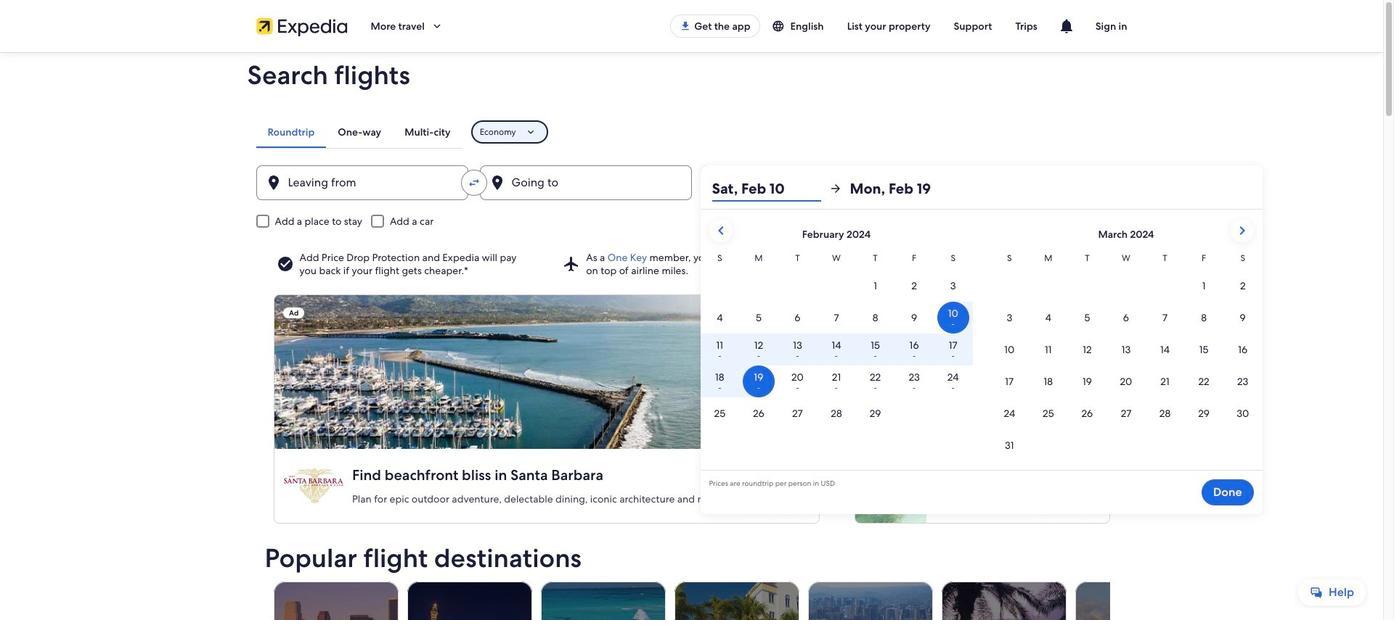 Task type: describe. For each thing, give the bounding box(es) containing it.
next month image
[[1234, 222, 1251, 240]]

los angeles flights image
[[273, 582, 398, 621]]

honolulu flights image
[[808, 582, 933, 621]]

swap origin and destination values image
[[467, 176, 480, 190]]

previous month image
[[712, 222, 730, 240]]

expedia logo image
[[256, 16, 348, 36]]

miami flights image
[[674, 582, 799, 621]]

small image
[[772, 20, 791, 33]]

more travel image
[[431, 20, 444, 33]]

new york flights image
[[1075, 582, 1200, 621]]

cancun flights image
[[541, 582, 666, 621]]



Task type: vqa. For each thing, say whether or not it's contained in the screenshot.
Honolulu Flights IMAGE at bottom right
yes



Task type: locate. For each thing, give the bounding box(es) containing it.
tab list
[[256, 116, 462, 148]]

main content
[[0, 52, 1384, 621]]

popular flight destinations region
[[256, 545, 1200, 621]]

las vegas flights image
[[407, 582, 532, 621]]

download the app button image
[[680, 20, 692, 32]]

orlando flights image
[[942, 582, 1066, 621]]

communication center icon image
[[1058, 17, 1075, 35]]



